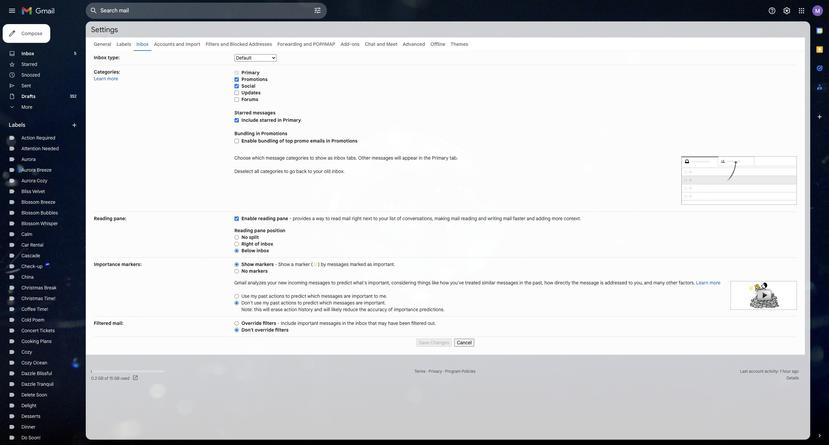 Task type: describe. For each thing, give the bounding box(es) containing it.
and left import
[[176, 41, 185, 47]]

0 horizontal spatial categories
[[261, 169, 283, 175]]

soon!
[[28, 436, 41, 442]]

no for no split
[[242, 235, 248, 241]]

of left "top"
[[280, 138, 284, 144]]

right
[[242, 241, 254, 247]]

coffee time! link
[[21, 307, 48, 313]]

accuracy
[[368, 307, 387, 313]]

(
[[311, 262, 313, 268]]

reduce
[[343, 307, 358, 313]]

blocked
[[230, 41, 248, 47]]

of up below inbox
[[255, 241, 260, 247]]

0 horizontal spatial primary
[[242, 70, 260, 76]]

whisper
[[40, 221, 58, 227]]

)
[[318, 262, 320, 268]]

marked
[[350, 262, 366, 268]]

in right starred
[[278, 117, 282, 123]]

messages up starred
[[253, 110, 276, 116]]

addressed
[[605, 280, 628, 286]]

tranquil
[[37, 382, 54, 388]]

cozy ocean link
[[21, 360, 47, 367]]

main menu image
[[8, 7, 16, 15]]

2 vertical spatial promotions
[[332, 138, 358, 144]]

0 vertical spatial predict
[[337, 280, 352, 286]]

note:
[[242, 307, 253, 313]]

2 how from the left
[[545, 280, 554, 286]]

deselect all categories to go back to your old inbox.
[[235, 169, 345, 175]]

1 horizontal spatial a
[[312, 216, 315, 222]]

and left pop/imap
[[304, 41, 312, 47]]

dinner
[[21, 425, 36, 431]]

no for no markers
[[242, 269, 248, 275]]

0 horizontal spatial learn more link
[[94, 76, 118, 82]]

aurora breeze
[[21, 167, 52, 173]]

messages down likely
[[320, 321, 341, 327]]

do soon!
[[21, 436, 41, 442]]

1 vertical spatial promotions
[[261, 131, 288, 137]]

include starred in primary
[[242, 117, 301, 123]]

pane:
[[114, 216, 127, 222]]

1 vertical spatial which
[[308, 294, 320, 300]]

policies
[[462, 370, 476, 375]]

up
[[37, 264, 43, 270]]

compose
[[21, 31, 42, 37]]

cooking plans
[[21, 339, 52, 345]]

to inside don't use my past actions to predict which messages are important. note: this will erase action history and will likely reduce the accuracy of importance predictions.
[[298, 300, 302, 306]]

import
[[186, 41, 201, 47]]

of inside don't use my past actions to predict which messages are important. note: this will erase action history and will likely reduce the accuracy of importance predictions.
[[389, 307, 393, 313]]

3 mail from the left
[[504, 216, 512, 222]]

more inside categories: learn more
[[107, 76, 118, 82]]

dazzle blissful link
[[21, 371, 52, 377]]

inbox.
[[332, 169, 345, 175]]

time! for coffee time!
[[37, 307, 48, 313]]

pop/imap
[[313, 41, 336, 47]]

starred link
[[21, 61, 37, 67]]

aurora for aurora "link"
[[21, 157, 36, 163]]

things
[[418, 280, 431, 286]]

add-
[[341, 41, 352, 47]]

you,
[[635, 280, 644, 286]]

0 vertical spatial -
[[290, 216, 292, 222]]

0 vertical spatial which
[[252, 155, 265, 161]]

action required
[[21, 135, 55, 141]]

inbox left tabs.
[[334, 155, 346, 161]]

inbox type:
[[94, 55, 120, 61]]

markers for no
[[249, 269, 268, 275]]

2 reading from the left
[[461, 216, 478, 222]]

1 horizontal spatial will
[[324, 307, 330, 313]]

labels for labels link
[[117, 41, 131, 47]]

categories:
[[94, 69, 120, 75]]

reading pane position
[[235, 228, 286, 234]]

0 vertical spatial message
[[266, 155, 285, 161]]

labels heading
[[9, 122, 71, 129]]

other
[[667, 280, 678, 286]]

save changes
[[419, 340, 450, 346]]

which inside don't use my past actions to predict which messages are important. note: this will erase action history and will likely reduce the accuracy of importance predictions.
[[320, 300, 332, 306]]

christmas time! link
[[21, 296, 56, 302]]

inbox inside the labels navigation
[[21, 51, 34, 57]]

blossom for blossom breeze
[[21, 200, 39, 206]]

messages right by
[[328, 262, 349, 268]]

1 horizontal spatial message
[[580, 280, 600, 286]]

dazzle tranquil
[[21, 382, 54, 388]]

1 horizontal spatial more
[[552, 216, 563, 222]]

Don't override filters radio
[[235, 328, 239, 333]]

override
[[255, 328, 274, 334]]

2 horizontal spatial inbox
[[137, 41, 149, 47]]

labels for labels heading
[[9, 122, 25, 129]]

messages up likely
[[321, 294, 343, 300]]

enable for enable bundling of top promo emails in promotions
[[242, 138, 257, 144]]

calm
[[21, 232, 32, 238]]

provides
[[293, 216, 311, 222]]

Include starred in Primary checkbox
[[235, 118, 239, 123]]

what's
[[354, 280, 367, 286]]

hour
[[783, 370, 792, 375]]

accounts
[[154, 41, 175, 47]]

to left me.
[[374, 294, 379, 300]]

dazzle tranquil link
[[21, 382, 54, 388]]

the right appear on the top of page
[[424, 155, 431, 161]]

0 horizontal spatial are
[[344, 294, 351, 300]]

1 reading from the left
[[258, 216, 276, 222]]

1 vertical spatial predict
[[291, 294, 307, 300]]

1 vertical spatial learn
[[697, 280, 709, 286]]

adding
[[536, 216, 551, 222]]

1 vertical spatial primary
[[283, 117, 301, 123]]

0 vertical spatial filters
[[263, 321, 277, 327]]

Below inbox radio
[[235, 249, 239, 254]]

drafts link
[[21, 94, 36, 100]]

privacy link
[[429, 370, 442, 375]]

in up bundling
[[256, 131, 260, 137]]

2 horizontal spatial will
[[395, 155, 402, 161]]

cold
[[21, 318, 31, 324]]

- for include
[[278, 321, 280, 327]]

actions inside don't use my past actions to predict which messages are important. note: this will erase action history and will likely reduce the accuracy of importance predictions.
[[281, 300, 297, 306]]

and left writing at the top
[[479, 216, 487, 222]]

cascade link
[[21, 253, 40, 259]]

to left you,
[[629, 280, 634, 286]]

aurora for aurora cozy
[[21, 178, 36, 184]]

0.2
[[91, 376, 97, 381]]

in left past,
[[520, 280, 524, 286]]

blossom breeze
[[21, 200, 55, 206]]

the right directly
[[572, 280, 579, 286]]

activity:
[[765, 370, 780, 375]]

attention needed link
[[21, 146, 59, 152]]

aurora breeze link
[[21, 167, 52, 173]]

use
[[254, 300, 262, 306]]

override
[[242, 321, 262, 327]]

Updates checkbox
[[235, 90, 239, 96]]

dazzle blissful
[[21, 371, 52, 377]]

cancel
[[457, 340, 472, 346]]

the down reduce
[[347, 321, 355, 327]]

likely
[[332, 307, 342, 313]]

read
[[331, 216, 341, 222]]

2 mail from the left
[[452, 216, 460, 222]]

and inside don't use my past actions to predict which messages are important. note: this will erase action history and will likely reduce the accuracy of importance predictions.
[[314, 307, 323, 313]]

my inside don't use my past actions to predict which messages are important. note: this will erase action history and will likely reduce the accuracy of importance predictions.
[[263, 300, 269, 306]]

car rental link
[[21, 242, 44, 248]]

2 vertical spatial primary
[[432, 155, 449, 161]]

settings image
[[784, 7, 792, 15]]

No split radio
[[235, 235, 239, 240]]

gmail analyzes your new incoming messages to predict what's important, considering things like how you've treated similar messages in the past, how directly the message is addressed to you, and many other factors. learn more
[[235, 280, 721, 286]]

promo
[[294, 138, 309, 144]]

reading pane:
[[94, 216, 127, 222]]

filtered
[[94, 321, 111, 327]]

0 horizontal spatial include
[[242, 117, 259, 123]]

the inside don't use my past actions to predict which messages are important. note: this will erase action history and will likely reduce the accuracy of importance predictions.
[[360, 307, 367, 313]]

2 · from the left
[[443, 370, 444, 375]]

of right 'list'
[[397, 216, 402, 222]]

drafts
[[21, 94, 36, 100]]

and right chat
[[377, 41, 385, 47]]

inbox left that on the bottom of page
[[356, 321, 367, 327]]

0 vertical spatial categories
[[286, 155, 309, 161]]

snoozed link
[[21, 72, 40, 78]]

reading for reading pane:
[[94, 216, 113, 222]]

cold poem link
[[21, 318, 44, 324]]

new
[[278, 280, 287, 286]]

blossom breeze link
[[21, 200, 55, 206]]

2 horizontal spatial your
[[379, 216, 389, 222]]

blossom bubbles
[[21, 210, 58, 216]]

don't for don't use my past actions to predict which messages are important. note: this will erase action history and will likely reduce the accuracy of importance predictions.
[[242, 300, 253, 306]]

similar
[[482, 280, 496, 286]]

delight
[[21, 403, 36, 409]]

1 vertical spatial include
[[281, 321, 297, 327]]

0 horizontal spatial as
[[328, 155, 333, 161]]

1 vertical spatial filters
[[275, 328, 289, 334]]

don't for don't override filters
[[242, 328, 254, 334]]

bundling in promotions
[[235, 131, 288, 137]]

0 vertical spatial past
[[259, 294, 268, 300]]

messages up use my past actions to predict which messages are important to me.
[[309, 280, 330, 286]]

don't override filters
[[242, 328, 289, 334]]

compose button
[[3, 24, 50, 43]]

details
[[787, 376, 800, 381]]

No markers radio
[[235, 269, 239, 274]]

type:
[[108, 55, 120, 61]]

breeze for aurora breeze
[[37, 167, 52, 173]]

search mail image
[[88, 5, 100, 17]]

offline link
[[431, 41, 446, 47]]

0 vertical spatial cozy
[[37, 178, 47, 184]]

and right faster
[[527, 216, 535, 222]]

cozy for 'cozy' link
[[21, 350, 32, 356]]

details link
[[787, 376, 800, 381]]

needed
[[42, 146, 59, 152]]

1 horizontal spatial pane
[[277, 216, 288, 222]]



Task type: locate. For each thing, give the bounding box(es) containing it.
filtered mail:
[[94, 321, 124, 327]]

dazzle down cozy ocean link
[[21, 371, 36, 377]]

1 horizontal spatial reading
[[461, 216, 478, 222]]

1 mail from the left
[[342, 216, 351, 222]]

treated
[[466, 280, 481, 286]]

1 vertical spatial message
[[580, 280, 600, 286]]

0 horizontal spatial my
[[251, 294, 257, 300]]

1 vertical spatial as
[[367, 262, 372, 268]]

to
[[310, 155, 314, 161], [284, 169, 289, 175], [308, 169, 312, 175], [326, 216, 330, 222], [374, 216, 378, 222], [332, 280, 336, 286], [629, 280, 634, 286], [286, 294, 290, 300], [374, 294, 379, 300], [298, 300, 302, 306]]

inbox right labels link
[[137, 41, 149, 47]]

reading up no split
[[235, 228, 253, 234]]

action
[[21, 135, 35, 141]]

inbox up starred link
[[21, 51, 34, 57]]

ago
[[793, 370, 800, 375]]

last
[[741, 370, 749, 375]]

footer containing terms
[[86, 369, 806, 382]]

right of inbox
[[242, 241, 273, 247]]

aurora up bliss
[[21, 178, 36, 184]]

gb right '0.2'
[[98, 376, 104, 381]]

advanced search options image
[[311, 4, 325, 17]]

are inside don't use my past actions to predict which messages are important. note: this will erase action history and will likely reduce the accuracy of importance predictions.
[[356, 300, 363, 306]]

1 vertical spatial your
[[379, 216, 389, 222]]

cozy for cozy ocean
[[21, 360, 32, 367]]

0 horizontal spatial learn
[[94, 76, 106, 82]]

1 · from the left
[[427, 370, 428, 375]]

will left appear on the top of page
[[395, 155, 402, 161]]

how right like
[[441, 280, 449, 286]]

starred up include starred in primary option
[[235, 110, 252, 116]]

inbox link
[[137, 41, 149, 47], [21, 51, 34, 57]]

0 horizontal spatial more
[[107, 76, 118, 82]]

important. inside don't use my past actions to predict which messages are important. note: this will erase action history and will likely reduce the accuracy of importance predictions.
[[364, 300, 386, 306]]

as right marked
[[367, 262, 372, 268]]

1 vertical spatial don't
[[242, 328, 254, 334]]

dazzle for dazzle tranquil
[[21, 382, 36, 388]]

cozy ocean
[[21, 360, 47, 367]]

importance
[[94, 262, 120, 268]]

settings
[[91, 25, 118, 34]]

2 vertical spatial aurora
[[21, 178, 36, 184]]

and right filters
[[221, 41, 229, 47]]

0 vertical spatial learn more link
[[94, 76, 118, 82]]

important down what's
[[352, 294, 373, 300]]

0 horizontal spatial gb
[[98, 376, 104, 381]]

delete soon link
[[21, 393, 47, 399]]

1 vertical spatial no
[[242, 269, 248, 275]]

None radio
[[235, 262, 239, 268]]

2 vertical spatial -
[[278, 321, 280, 327]]

2 vertical spatial predict
[[303, 300, 319, 306]]

emails
[[310, 138, 325, 144]]

learn right factors.
[[697, 280, 709, 286]]

right
[[352, 216, 362, 222]]

gmail
[[235, 280, 247, 286]]

predictions.
[[420, 307, 445, 313]]

2 show from the left
[[279, 262, 290, 268]]

2 no from the top
[[242, 269, 248, 275]]

1 horizontal spatial ·
[[443, 370, 444, 375]]

0 vertical spatial important.
[[374, 262, 396, 268]]

aurora cozy link
[[21, 178, 47, 184]]

learn more link right factors.
[[697, 280, 721, 286]]

enable for enable reading pane - provides a way to read mail right next to your list of conversations, making mail reading and writing mail faster and adding more context.
[[242, 216, 257, 222]]

1 vertical spatial blossom
[[21, 210, 39, 216]]

in down reduce
[[343, 321, 346, 327]]

messages right other
[[372, 155, 394, 161]]

predict left what's
[[337, 280, 352, 286]]

1 horizontal spatial -
[[278, 321, 280, 327]]

gmail image
[[21, 4, 58, 17]]

1 enable from the top
[[242, 138, 257, 144]]

of inside footer
[[105, 376, 108, 381]]

important down history
[[298, 321, 319, 327]]

Use my past actions to predict which messages are important to me. radio
[[235, 294, 239, 299]]

navigation containing save changes
[[94, 338, 798, 347]]

making
[[435, 216, 450, 222]]

predict down use my past actions to predict which messages are important to me.
[[303, 300, 319, 306]]

predict inside don't use my past actions to predict which messages are important. note: this will erase action history and will likely reduce the accuracy of importance predictions.
[[303, 300, 319, 306]]

1 horizontal spatial mail
[[452, 216, 460, 222]]

christmas for christmas time!
[[21, 296, 43, 302]]

1 horizontal spatial include
[[281, 321, 297, 327]]

soon
[[36, 393, 47, 399]]

writing
[[488, 216, 503, 222]]

message down bundling
[[266, 155, 285, 161]]

2 blossom from the top
[[21, 210, 39, 216]]

1 vertical spatial christmas
[[21, 296, 43, 302]]

time! for christmas time!
[[44, 296, 56, 302]]

enable up reading pane position
[[242, 216, 257, 222]]

1 horizontal spatial inbox
[[94, 55, 107, 61]]

cozy link
[[21, 350, 32, 356]]

cooking
[[21, 339, 39, 345]]

1 horizontal spatial inbox link
[[137, 41, 149, 47]]

time! down break
[[44, 296, 56, 302]]

tab.
[[450, 155, 458, 161]]

0 vertical spatial your
[[314, 169, 323, 175]]

the left past,
[[525, 280, 532, 286]]

pane up 'split'
[[255, 228, 266, 234]]

choose which message categories to show as inbox tabs. other messages will appear in the primary tab.
[[235, 155, 458, 161]]

None search field
[[86, 3, 327, 19]]

to up action
[[286, 294, 290, 300]]

are up reduce
[[356, 300, 363, 306]]

2 vertical spatial your
[[268, 280, 277, 286]]

0 vertical spatial as
[[328, 155, 333, 161]]

primary up "social"
[[242, 70, 260, 76]]

which up the all
[[252, 155, 265, 161]]

important. up accuracy
[[364, 300, 386, 306]]

to up history
[[298, 300, 302, 306]]

tabs.
[[347, 155, 357, 161]]

do soon! link
[[21, 436, 41, 442]]

1 vertical spatial cozy
[[21, 350, 32, 356]]

dazzle up delete
[[21, 382, 36, 388]]

learn inside categories: learn more
[[94, 76, 106, 82]]

a left "way"
[[312, 216, 315, 222]]

rental
[[30, 242, 44, 248]]

0 vertical spatial inbox link
[[137, 41, 149, 47]]

1 horizontal spatial labels
[[117, 41, 131, 47]]

tab list
[[811, 21, 830, 422]]

promotions up "social"
[[242, 76, 268, 82]]

don't inside don't use my past actions to predict which messages are important. note: this will erase action history and will likely reduce the accuracy of importance predictions.
[[242, 300, 253, 306]]

reading for reading pane position
[[235, 228, 253, 234]]

forwarding
[[278, 41, 303, 47]]

messages right similar
[[497, 280, 519, 286]]

starred inside the labels navigation
[[21, 61, 37, 67]]

1 how from the left
[[441, 280, 449, 286]]

0 vertical spatial include
[[242, 117, 259, 123]]

0 horizontal spatial how
[[441, 280, 449, 286]]

1 vertical spatial important.
[[364, 300, 386, 306]]

general
[[94, 41, 111, 47]]

1 horizontal spatial reading
[[235, 228, 253, 234]]

Right of inbox radio
[[235, 242, 239, 247]]

2 horizontal spatial -
[[290, 216, 292, 222]]

gb right 15 on the left of the page
[[114, 376, 120, 381]]

blossom down blossom breeze link at top left
[[21, 210, 39, 216]]

past up erase
[[271, 300, 280, 306]]

to right next
[[374, 216, 378, 222]]

0 horizontal spatial mail
[[342, 216, 351, 222]]

faster
[[513, 216, 526, 222]]

don't
[[242, 300, 253, 306], [242, 328, 254, 334]]

filters right override
[[275, 328, 289, 334]]

Search mail text field
[[101, 7, 295, 14]]

blossom bubbles link
[[21, 210, 58, 216]]

1 horizontal spatial learn
[[697, 280, 709, 286]]

1 no from the top
[[242, 235, 248, 241]]

more down categories:
[[107, 76, 118, 82]]

mail:
[[113, 321, 124, 327]]

primary up "top"
[[283, 117, 301, 123]]

message left the is
[[580, 280, 600, 286]]

1 vertical spatial past
[[271, 300, 280, 306]]

my
[[251, 294, 257, 300], [263, 300, 269, 306]]

1 vertical spatial important
[[298, 321, 319, 327]]

1 vertical spatial time!
[[37, 307, 48, 313]]

0 horizontal spatial reading
[[258, 216, 276, 222]]

directly
[[555, 280, 571, 286]]

position
[[267, 228, 286, 234]]

0 vertical spatial are
[[344, 294, 351, 300]]

aurora cozy
[[21, 178, 47, 184]]

car rental
[[21, 242, 44, 248]]

in right emails
[[326, 138, 331, 144]]

0 vertical spatial markers
[[255, 262, 274, 268]]

0 horizontal spatial message
[[266, 155, 285, 161]]

christmas for christmas break
[[21, 285, 43, 291]]

and right you,
[[645, 280, 653, 286]]

1 horizontal spatial important
[[352, 294, 373, 300]]

2 aurora from the top
[[21, 167, 36, 173]]

actions
[[269, 294, 285, 300], [281, 300, 297, 306]]

0 horizontal spatial starred
[[21, 61, 37, 67]]

- down erase
[[278, 321, 280, 327]]

advanced link
[[403, 41, 425, 47]]

breeze up aurora cozy link
[[37, 167, 52, 173]]

labels inside navigation
[[9, 122, 25, 129]]

dinner link
[[21, 425, 36, 431]]

will right this
[[263, 307, 270, 313]]

message
[[266, 155, 285, 161], [580, 280, 600, 286]]

0 vertical spatial pane
[[277, 216, 288, 222]]

christmas down 'china' link
[[21, 285, 43, 291]]

the right reduce
[[360, 307, 367, 313]]

to right back
[[308, 169, 312, 175]]

1 vertical spatial reading
[[235, 228, 253, 234]]

inbox link up starred link
[[21, 51, 34, 57]]

3 blossom from the top
[[21, 221, 39, 227]]

cooking plans link
[[21, 339, 52, 345]]

0 horizontal spatial -
[[275, 262, 277, 268]]

2 vertical spatial more
[[710, 280, 721, 286]]

my right use
[[263, 300, 269, 306]]

inbox left type:
[[94, 55, 107, 61]]

enable down bundling
[[242, 138, 257, 144]]

dazzle for dazzle blissful
[[21, 371, 36, 377]]

social
[[242, 83, 256, 89]]

1 gb from the left
[[98, 376, 104, 381]]

list
[[390, 216, 396, 222]]

check-up
[[21, 264, 43, 270]]

navigation
[[94, 338, 798, 347]]

352
[[70, 94, 76, 99]]

2 enable from the top
[[242, 216, 257, 222]]

1 vertical spatial categories
[[261, 169, 283, 175]]

starred for starred messages
[[235, 110, 252, 116]]

aurora for aurora breeze
[[21, 167, 36, 173]]

support image
[[769, 7, 777, 15]]

1 vertical spatial enable
[[242, 216, 257, 222]]

Social checkbox
[[235, 84, 239, 89]]

account
[[750, 370, 764, 375]]

0 vertical spatial actions
[[269, 294, 285, 300]]

desserts
[[21, 414, 40, 420]]

0 vertical spatial no
[[242, 235, 248, 241]]

filtered
[[412, 321, 427, 327]]

in right appear on the top of page
[[419, 155, 423, 161]]

been
[[400, 321, 411, 327]]

save
[[419, 340, 430, 346]]

of right accuracy
[[389, 307, 393, 313]]

1 christmas from the top
[[21, 285, 43, 291]]

follow link to manage storage image
[[132, 376, 139, 382]]

reading up reading pane position
[[258, 216, 276, 222]]

incoming
[[288, 280, 308, 286]]

cozy down 'cozy' link
[[21, 360, 32, 367]]

1 horizontal spatial learn more link
[[697, 280, 721, 286]]

inbox down right of inbox
[[257, 248, 269, 254]]

reading left pane:
[[94, 216, 113, 222]]

a left "marker"
[[291, 262, 294, 268]]

1 horizontal spatial are
[[356, 300, 363, 306]]

3 aurora from the top
[[21, 178, 36, 184]]

0 vertical spatial primary
[[242, 70, 260, 76]]

1 horizontal spatial your
[[314, 169, 323, 175]]

forwarding and pop/imap link
[[278, 41, 336, 47]]

don't up note:
[[242, 300, 253, 306]]

labels navigation
[[0, 21, 86, 446]]

don't use my past actions to predict which messages are important. note: this will erase action history and will likely reduce the accuracy of importance predictions.
[[242, 300, 445, 313]]

) by messages marked as important.
[[318, 262, 396, 268]]

inbox link inside the labels navigation
[[21, 51, 34, 57]]

aurora down aurora "link"
[[21, 167, 36, 173]]

privacy
[[429, 370, 442, 375]]

Primary checkbox
[[235, 70, 239, 75]]

·
[[427, 370, 428, 375], [443, 370, 444, 375]]

0 vertical spatial promotions
[[242, 76, 268, 82]]

concert tickets link
[[21, 328, 55, 334]]

1 horizontal spatial as
[[367, 262, 372, 268]]

do
[[21, 436, 27, 442]]

to right "way"
[[326, 216, 330, 222]]

importance
[[394, 307, 419, 313]]

snoozed
[[21, 72, 40, 78]]

0 vertical spatial time!
[[44, 296, 56, 302]]

enable bundling of top promo emails in promotions
[[242, 138, 358, 144]]

0 vertical spatial don't
[[242, 300, 253, 306]]

show up 'no markers'
[[242, 262, 254, 268]]

car
[[21, 242, 29, 248]]

learn more link down categories:
[[94, 76, 118, 82]]

inbox up below inbox
[[261, 241, 273, 247]]

None checkbox
[[235, 217, 239, 222]]

messages inside don't use my past actions to predict which messages are important. note: this will erase action history and will likely reduce the accuracy of importance predictions.
[[333, 300, 355, 306]]

blossom up calm link
[[21, 221, 39, 227]]

2 vertical spatial cozy
[[21, 360, 32, 367]]

1
[[781, 370, 782, 375]]

0 horizontal spatial inbox link
[[21, 51, 34, 57]]

changes
[[431, 340, 450, 346]]

show left "marker"
[[279, 262, 290, 268]]

Promotions checkbox
[[235, 77, 239, 82]]

0 vertical spatial important
[[352, 294, 373, 300]]

important.
[[374, 262, 396, 268], [364, 300, 386, 306]]

0 horizontal spatial a
[[291, 262, 294, 268]]

blossom for blossom whisper
[[21, 221, 39, 227]]

0 horizontal spatial ·
[[427, 370, 428, 375]]

to left show
[[310, 155, 314, 161]]

messages up reduce
[[333, 300, 355, 306]]

2 horizontal spatial more
[[710, 280, 721, 286]]

1 dazzle from the top
[[21, 371, 36, 377]]

1 vertical spatial pane
[[255, 228, 266, 234]]

and right history
[[314, 307, 323, 313]]

aurora link
[[21, 157, 36, 163]]

important
[[352, 294, 373, 300], [298, 321, 319, 327]]

breeze for blossom breeze
[[41, 200, 55, 206]]

reading
[[94, 216, 113, 222], [235, 228, 253, 234]]

predict down the incoming
[[291, 294, 307, 300]]

blossom for blossom bubbles
[[21, 210, 39, 216]]

aurora down attention
[[21, 157, 36, 163]]

as right show
[[328, 155, 333, 161]]

1 vertical spatial more
[[552, 216, 563, 222]]

link to an instructional video for priority inbox image
[[731, 282, 798, 311]]

1 vertical spatial inbox link
[[21, 51, 34, 57]]

blossom
[[21, 200, 39, 206], [21, 210, 39, 216], [21, 221, 39, 227]]

2 horizontal spatial mail
[[504, 216, 512, 222]]

include
[[242, 117, 259, 123], [281, 321, 297, 327]]

offline
[[431, 41, 446, 47]]

· right the 'privacy' link
[[443, 370, 444, 375]]

save changes button
[[417, 339, 452, 347]]

inbox
[[334, 155, 346, 161], [261, 241, 273, 247], [257, 248, 269, 254], [356, 321, 367, 327]]

to up use my past actions to predict which messages are important to me.
[[332, 280, 336, 286]]

1 horizontal spatial show
[[279, 262, 290, 268]]

0 horizontal spatial labels
[[9, 122, 25, 129]]

action
[[284, 307, 297, 313]]

breeze up bubbles
[[41, 200, 55, 206]]

1 vertical spatial learn more link
[[697, 280, 721, 286]]

2 christmas from the top
[[21, 296, 43, 302]]

0 vertical spatial dazzle
[[21, 371, 36, 377]]

0 horizontal spatial will
[[263, 307, 270, 313]]

china
[[21, 275, 34, 281]]

aurora
[[21, 157, 36, 163], [21, 167, 36, 173], [21, 178, 36, 184]]

categories: learn more
[[94, 69, 120, 82]]

0 vertical spatial my
[[251, 294, 257, 300]]

cold poem
[[21, 318, 44, 324]]

add-ons
[[341, 41, 360, 47]]

cozy down cooking
[[21, 350, 32, 356]]

past up use
[[259, 294, 268, 300]]

labels up type:
[[117, 41, 131, 47]]

Forums checkbox
[[235, 97, 239, 102]]

primary left "tab."
[[432, 155, 449, 161]]

0 horizontal spatial pane
[[255, 228, 266, 234]]

2 dazzle from the top
[[21, 382, 36, 388]]

past inside don't use my past actions to predict which messages are important. note: this will erase action history and will likely reduce the accuracy of importance predictions.
[[271, 300, 280, 306]]

categories right the all
[[261, 169, 283, 175]]

to left go
[[284, 169, 289, 175]]

0 horizontal spatial inbox
[[21, 51, 34, 57]]

your
[[314, 169, 323, 175], [379, 216, 389, 222], [268, 280, 277, 286]]

1 vertical spatial a
[[291, 262, 294, 268]]

Enable bundling of top promo emails in Promotions checkbox
[[235, 139, 239, 144]]

1 vertical spatial labels
[[9, 122, 25, 129]]

0 vertical spatial learn
[[94, 76, 106, 82]]

delete soon
[[21, 393, 47, 399]]

0 vertical spatial aurora
[[21, 157, 36, 163]]

2 gb from the left
[[114, 376, 120, 381]]

pane up position
[[277, 216, 288, 222]]

1 horizontal spatial starred
[[235, 110, 252, 116]]

will left likely
[[324, 307, 330, 313]]

show markers - show a marker (
[[242, 262, 314, 268]]

1 aurora from the top
[[21, 157, 36, 163]]

- for show
[[275, 262, 277, 268]]

christmas
[[21, 285, 43, 291], [21, 296, 43, 302]]

categories up back
[[286, 155, 309, 161]]

markers for show
[[255, 262, 274, 268]]

2 don't from the top
[[242, 328, 254, 334]]

cozy up the velvet at the top of the page
[[37, 178, 47, 184]]

footer
[[86, 369, 806, 382]]

inbox link right labels link
[[137, 41, 149, 47]]

bliss
[[21, 189, 31, 195]]

1 don't from the top
[[242, 300, 253, 306]]

out.
[[428, 321, 436, 327]]

starred for starred link
[[21, 61, 37, 67]]

None radio
[[235, 301, 239, 306], [235, 322, 239, 327], [235, 301, 239, 306], [235, 322, 239, 327]]

0 vertical spatial starred
[[21, 61, 37, 67]]

1 show from the left
[[242, 262, 254, 268]]

1 blossom from the top
[[21, 200, 39, 206]]

1 vertical spatial markers
[[249, 269, 268, 275]]



Task type: vqa. For each thing, say whether or not it's contained in the screenshot.
Reply:
no



